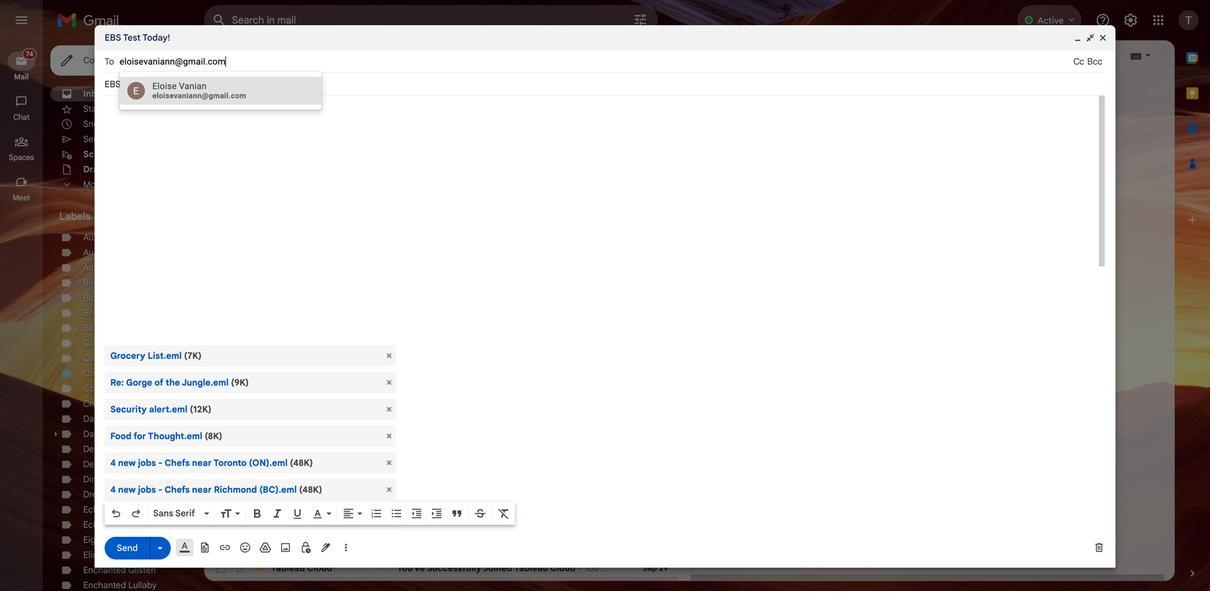 Task type: describe. For each thing, give the bounding box(es) containing it.
today!
[[142, 32, 170, 43]]

aurora delight link
[[83, 232, 140, 243]]

insert emoji ‪(⌘⇧2)‬ image
[[239, 541, 251, 554]]

, for brad
[[291, 104, 294, 115]]

insert link ‪(⌘k)‬ image
[[219, 541, 231, 554]]

2 aurora from the top
[[83, 247, 110, 258]]

gorge
[[126, 377, 152, 388]]

richmond for (bc)
[[500, 528, 543, 539]]

serif
[[175, 508, 195, 519]]

cc
[[1073, 56, 1084, 67]]

aurora delight aurora euphoria aurora radiant blissful blossom solace breeze lush bubbles cascade cascade cozy
[[83, 232, 148, 364]]

3 row from the top
[[204, 401, 678, 418]]

review.eml
[[204, 511, 253, 522]]

1 vertical spatial delight
[[83, 444, 111, 455]]

bubbles
[[83, 323, 116, 334]]

bids inside 'row'
[[302, 457, 320, 468]]

jobs for 6 new jobs - chefs near richmond (bc)
[[424, 528, 442, 539]]

snoozed link
[[83, 118, 118, 130]]

enchanted lullaby link
[[83, 580, 157, 591]]

by for fifth not important switch from the bottom
[[317, 475, 328, 486]]

1 echoes from the top
[[83, 504, 113, 515]]

4 new jobs - chefs near richmond (bc).eml (48k)
[[110, 484, 322, 495]]

row containing tableau cloud
[[204, 560, 678, 577]]

underline ‪(⌘u)‬ image
[[291, 508, 304, 521]]

by for eighth not important switch from the top of the main content containing primary
[[317, 510, 328, 521]]

tableau cloud
[[271, 563, 332, 574]]

delight link
[[83, 444, 111, 455]]

sent link
[[83, 134, 101, 145]]

brad , bjord 2
[[271, 104, 325, 115]]

radiant
[[112, 262, 142, 273]]

3 job alerts by job b. from the top
[[271, 510, 356, 521]]

week
[[168, 511, 192, 522]]

content link
[[83, 368, 115, 379]]

Subject field
[[105, 78, 1105, 91]]

ebs
[[105, 32, 121, 43]]

echoes meadow link
[[83, 504, 149, 515]]

cascade link
[[83, 338, 118, 349]]

& inside 'row'
[[293, 457, 300, 468]]

the
[[166, 377, 180, 388]]

redo ‪(⌘y)‬ image
[[130, 507, 142, 520]]

primary tab
[[204, 71, 362, 101]]

inbox link
[[83, 88, 107, 99]]

successfully
[[427, 563, 481, 574]]

crepes
[[83, 398, 112, 409]]

6 new jobs - chefs near richmond (bc) link
[[397, 527, 609, 540]]

1 enchanted from the top
[[83, 565, 126, 576]]

dino link
[[83, 474, 102, 485]]

ebs test today!
[[105, 32, 170, 43]]

promotions, one new message, tab
[[364, 71, 522, 101]]

not important switch inside cars & bids 'row'
[[252, 456, 265, 469]]

insert files using drive image
[[259, 541, 272, 554]]

lullaby
[[128, 580, 157, 591]]

new for 4 new jobs - chefs near toronto (on)
[[405, 510, 423, 521]]

euphoria
[[112, 247, 148, 258]]

sep 29
[[643, 564, 668, 573]]

important mainly because you often read messages with this label. switch
[[252, 103, 265, 116]]

remove formatting ‪(⌘\)‬ image
[[497, 507, 510, 520]]

29
[[659, 564, 668, 573]]

primary tab list
[[204, 71, 1175, 101]]

starred link
[[83, 103, 113, 114]]

today
[[448, 492, 475, 503]]

cars inside 'row'
[[271, 457, 291, 468]]

chefs for 4 new jobs - chefs near richmond (bc).eml (48k)
[[165, 484, 190, 495]]

ican , draft 2
[[271, 439, 319, 450]]

aurora radiant link
[[83, 262, 142, 273]]

(61k)
[[255, 511, 276, 522]]

sent
[[83, 134, 101, 145]]

older image
[[1069, 49, 1082, 62]]

undo ‪(⌘z)‬ image
[[110, 507, 122, 520]]

more button
[[50, 177, 197, 192]]

(9k)
[[231, 377, 249, 388]]

glisten
[[128, 565, 156, 576]]

dewdrop
[[112, 429, 148, 440]]

cars inside ebs test today! dialog
[[110, 511, 130, 522]]

attachment: 4 new jobs - chefs near toronto (on).eml. press enter to view the attachment and delete to remove it element
[[105, 453, 396, 474]]

by for third not important switch from the top
[[314, 422, 324, 433]]

scheduled
[[83, 149, 129, 160]]

toronto for (on)
[[500, 510, 533, 521]]

8 not important switch from the top
[[252, 509, 265, 522]]

toronto for (on).eml
[[214, 458, 247, 469]]

sans serif
[[153, 508, 195, 519]]

toggle split pane mode image
[[1094, 49, 1107, 62]]

joined
[[483, 563, 512, 574]]

4 inside main content
[[397, 510, 403, 521]]

more options image
[[342, 541, 350, 554]]

alert.eml
[[149, 404, 187, 415]]

breeze
[[83, 308, 111, 319]]

(48k) for 4 new jobs - chefs near toronto (on).eml (48k)
[[290, 458, 313, 469]]

2 row
[[204, 577, 678, 591]]

security alert.eml (12k)
[[110, 404, 212, 415]]

thought.eml
[[148, 431, 202, 442]]

chat heading
[[0, 112, 43, 122]]

insert signature image
[[320, 541, 332, 554]]

ican
[[271, 439, 288, 450]]

chefs for 4 new jobs - chefs near toronto (on).eml (48k)
[[165, 458, 190, 469]]

dino
[[83, 474, 102, 485]]

dreamy
[[83, 489, 114, 500]]

1 job alerts by job b. from the top
[[271, 422, 351, 433]]

blissful link
[[83, 277, 112, 288]]

- for 4 new jobs - chefs near richmond (bc).eml (48k)
[[158, 484, 163, 495]]

, for ican
[[288, 439, 290, 450]]

eloise vanian list box
[[120, 77, 321, 105]]

main content containing primary
[[204, 40, 1175, 591]]

breeze lush link
[[83, 308, 132, 319]]

vanian
[[179, 81, 207, 91]]

food
[[110, 431, 132, 442]]

sans
[[153, 508, 173, 519]]

Search in mail search field
[[204, 5, 658, 35]]

compose button
[[50, 45, 138, 76]]

bubbles link
[[83, 323, 116, 334]]

blossom
[[83, 292, 117, 303]]

refresh image
[[252, 49, 265, 62]]

starred snoozed sent scheduled drafts
[[83, 103, 129, 175]]

2 cars & bids from the top
[[271, 492, 320, 503]]

cars & bids row
[[204, 454, 678, 471]]

grocery list.eml (7k)
[[110, 350, 202, 361]]

cozy inside 'aurora delight aurora euphoria aurora radiant blissful blossom solace breeze lush bubbles cascade cascade cozy'
[[120, 353, 140, 364]]

bold ‪(⌘b)‬ image
[[251, 507, 263, 520]]

2 horizontal spatial 2
[[330, 582, 335, 591]]

6 not important switch from the top
[[252, 474, 265, 487]]

4 new jobs - chefs near toronto (on)
[[397, 510, 556, 521]]

cozy joyful crepes day dazzle dewdrop delight delight lush dino dreamy echoes meadow echoes rainbow eight elixir enchanted glisten enchanted lullaby
[[83, 383, 157, 591]]

3 aurora from the top
[[83, 262, 110, 273]]

scheduled link
[[83, 149, 129, 160]]

minimize image
[[1073, 33, 1083, 43]]

dazzle
[[83, 429, 110, 440]]

google
[[271, 545, 300, 556]]

search in mail image
[[208, 9, 231, 32]]

bids inside ebs test today! dialog
[[141, 511, 160, 522]]

richmond for (bc).eml
[[214, 484, 257, 495]]

6 row from the top
[[204, 507, 678, 524]]

2 vertical spatial delight
[[83, 459, 111, 470]]

not important switch inside "2" row
[[252, 580, 265, 591]]

crepes link
[[83, 398, 112, 409]]

cascade cozy link
[[83, 353, 140, 364]]

sans serif option
[[151, 507, 202, 520]]

cars & bids inside 'row'
[[271, 457, 320, 468]]

3 not important switch from the top
[[252, 421, 265, 434]]

more send options image
[[154, 542, 166, 554]]

chefs for 6 new jobs - chefs near richmond (bc)
[[451, 528, 476, 539]]

you've
[[397, 563, 425, 574]]

mail heading
[[0, 72, 43, 82]]

google row
[[204, 542, 678, 560]]

- for 4 new jobs - chefs near toronto (on).eml (48k)
[[158, 458, 163, 469]]

important according to google magic. switch for tableau cloud
[[252, 562, 265, 575]]

- for cars & bids - week in review.eml (61k)
[[162, 511, 166, 522]]

74
[[181, 89, 189, 99]]

of
[[154, 377, 163, 388]]

jobs for 4 new jobs - chefs near toronto (on).eml (48k)
[[138, 458, 156, 469]]

& up indent less ‪(⌘[)‬ "image"
[[419, 492, 426, 503]]

content
[[83, 368, 115, 379]]

jungle.eml
[[182, 377, 229, 388]]

9 not important switch from the top
[[252, 527, 265, 540]]



Task type: locate. For each thing, give the bounding box(es) containing it.
2 important according to google magic. switch from the top
[[252, 545, 265, 557]]

near for (on)
[[479, 510, 498, 521]]

important according to google magic. switch down insert files using drive icon
[[252, 562, 265, 575]]

1 aurora from the top
[[83, 232, 110, 243]]

not important switch up "bold ‪(⌘b)‬" icon
[[252, 492, 265, 504]]

lush inside 'aurora delight aurora euphoria aurora radiant blissful blossom solace breeze lush bubbles cascade cascade cozy'
[[113, 308, 132, 319]]

& right undo ‪(⌘z)‬ image
[[132, 511, 139, 522]]

attachment: security alert.eml. press enter to view the attachment and delete to remove it element
[[105, 399, 396, 420]]

4 for 4 new jobs - chefs near richmond (bc).eml
[[110, 484, 116, 495]]

not important switch
[[252, 333, 265, 345], [252, 386, 265, 398], [252, 421, 265, 434], [252, 439, 265, 451], [252, 456, 265, 469], [252, 474, 265, 487], [252, 492, 265, 504], [252, 509, 265, 522], [252, 527, 265, 540], [252, 580, 265, 591]]

- inside 4 new jobs - chefs near toronto (on) link
[[445, 510, 449, 521]]

1 vertical spatial 4
[[110, 484, 116, 495]]

alerts
[[288, 422, 312, 433], [289, 475, 315, 486], [289, 510, 315, 521], [289, 528, 315, 539]]

richmond down 4 new jobs - chefs near toronto (on) link
[[500, 528, 543, 539]]

chefs inside 4 new jobs - chefs near toronto (on) link
[[451, 510, 477, 521]]

cell up draft
[[271, 403, 397, 416]]

lush down blossom solace link
[[113, 308, 132, 319]]

by up insert signature image
[[317, 528, 328, 539]]

lush down food
[[114, 459, 133, 470]]

cascade down cascade link
[[83, 353, 118, 364]]

job
[[271, 422, 286, 433], [325, 422, 340, 433], [271, 475, 287, 486], [330, 475, 346, 486], [271, 510, 287, 521], [330, 510, 346, 521], [271, 528, 287, 539], [330, 528, 346, 539]]

near inside 'attachment: 4 new jobs - chefs near toronto (on).eml. press enter to view the attachment and delete to remove it' element
[[192, 458, 212, 469]]

enchanted down elixir link
[[83, 565, 126, 576]]

7 not important switch from the top
[[252, 492, 265, 504]]

6
[[397, 528, 402, 539]]

indent less ‪(⌘[)‬ image
[[410, 507, 423, 520]]

2 row from the top
[[204, 330, 678, 348]]

toronto
[[214, 458, 247, 469], [500, 510, 533, 521]]

row containing brad
[[204, 101, 678, 118]]

navigation containing mail
[[0, 40, 44, 591]]

richmond inside ebs test today! dialog
[[214, 484, 257, 495]]

important according to google magic. switch for google
[[252, 545, 265, 557]]

delight lush link
[[83, 459, 133, 470]]

10 not important switch from the top
[[252, 580, 265, 591]]

re: gorge of the jungle.eml (9k)
[[110, 377, 249, 388]]

bulleted list ‪(⌘⇧8)‬ image
[[390, 507, 403, 520]]

atlassian row
[[204, 383, 678, 401]]

bjord
[[296, 104, 319, 115]]

mail
[[14, 72, 29, 82]]

4 for 4 new jobs - chefs near toronto (on).eml
[[110, 458, 116, 469]]

0 vertical spatial lush
[[113, 308, 132, 319]]

job alerts by job b. row down atlassian row at bottom
[[204, 418, 678, 436]]

important according to google magic. switch
[[252, 368, 265, 381], [252, 545, 265, 557], [252, 562, 265, 575]]

(48k) inside attachment: 4 new jobs - chefs near richmond (bc).eml. press enter to view the attachment and delete to remove it element
[[299, 484, 322, 495]]

Message Body text field
[[105, 102, 1095, 339]]

more
[[83, 179, 104, 190]]

2 echoes from the top
[[83, 519, 113, 530]]

tableau right joined
[[514, 563, 548, 574]]

& up underline ‪(⌘u)‬ image
[[293, 492, 300, 503]]

near down (8k)
[[192, 458, 212, 469]]

1 horizontal spatial 2
[[321, 105, 325, 115]]

1 cascade from the top
[[83, 338, 118, 349]]

labels heading
[[59, 210, 179, 222]]

eloisevaniann@gmail.com
[[152, 91, 246, 100]]

2 for bjord
[[321, 105, 325, 115]]

chefs inside 6 new jobs - chefs near richmond (bc) link
[[451, 528, 476, 539]]

not important switch up insert files using drive icon
[[252, 527, 265, 540]]

delight inside 'aurora delight aurora euphoria aurora radiant blissful blossom solace breeze lush bubbles cascade cascade cozy'
[[112, 232, 140, 243]]

2 cell from the top
[[271, 403, 397, 416]]

row containing ican
[[204, 436, 678, 454]]

near
[[192, 458, 212, 469], [192, 484, 212, 495], [479, 510, 498, 521], [478, 528, 498, 539]]

attachment: grocery list.eml. press enter to view the attachment and delete to remove it element
[[105, 345, 396, 366]]

toronto inside ebs test today! dialog
[[214, 458, 247, 469]]

2 right bjord on the left of the page
[[321, 105, 325, 115]]

bids
[[302, 457, 320, 468], [302, 492, 320, 503], [428, 492, 446, 503], [141, 511, 160, 522]]

chefs up "sans serif" option at the left bottom
[[165, 484, 190, 495]]

bcc link
[[1087, 54, 1103, 69]]

navigation
[[0, 40, 44, 591]]

labels
[[59, 210, 90, 222]]

aurora down aurora delight link
[[83, 247, 110, 258]]

elixir
[[83, 550, 102, 561]]

fri, sep 29, 2023, 9:12 am element
[[644, 580, 668, 591]]

indent more ‪(⌘])‬ image
[[430, 507, 443, 520]]

4 new jobs - chefs near toronto (on) link
[[397, 509, 609, 522]]

eight
[[83, 534, 104, 545]]

aurora euphoria link
[[83, 247, 148, 258]]

cloud down (bc)
[[550, 563, 576, 574]]

enchanted
[[83, 565, 126, 576], [83, 580, 126, 591]]

1 row from the top
[[204, 101, 678, 118]]

insert photo image
[[279, 541, 292, 554]]

jobs for 4 new jobs - chefs near richmond (bc).eml (48k)
[[138, 484, 156, 495]]

new down food
[[118, 458, 136, 469]]

by
[[314, 422, 324, 433], [317, 475, 328, 486], [317, 510, 328, 521], [317, 528, 328, 539]]

jobs up meadow
[[138, 484, 156, 495]]

rainbow
[[115, 519, 149, 530]]

by right underline ‪(⌘u)‬ image
[[317, 510, 328, 521]]

atlassian
[[271, 386, 307, 397]]

aurora up blissful link
[[83, 262, 110, 273]]

1 horizontal spatial ,
[[291, 104, 294, 115]]

(48k)
[[290, 458, 313, 469], [299, 484, 322, 495]]

discard draft ‪(⌘⇧d)‬ image
[[1093, 541, 1105, 554]]

1 cars & bids from the top
[[271, 457, 320, 468]]

2 job alerts by job b. row from the top
[[204, 471, 678, 489]]

eloise
[[152, 81, 177, 91]]

2 right draft
[[315, 440, 319, 450]]

- inside 'attachment: 4 new jobs - chefs near toronto (on).eml. press enter to view the attachment and delete to remove it' element
[[158, 458, 163, 469]]

by up ican , draft 2
[[314, 422, 324, 433]]

4
[[110, 458, 116, 469], [110, 484, 116, 495], [397, 510, 403, 521]]

1 vertical spatial toronto
[[500, 510, 533, 521]]

ebs test today! dialog
[[95, 25, 1116, 591]]

grocery
[[110, 350, 145, 361]]

near down strikethrough ‪(⌘⇧x)‬ image
[[478, 528, 498, 539]]

1 not important switch from the top
[[252, 333, 265, 345]]

near for (bc)
[[478, 528, 498, 539]]

(48k) up formatting options toolbar
[[299, 484, 322, 495]]

1 vertical spatial cars & bids
[[271, 492, 320, 503]]

not important switch up attachment: re: gorge of the jungle.eml. press enter to view the attachment and delete to remove it element
[[252, 333, 265, 345]]

jobs for 4 new jobs - chefs near toronto (on)
[[425, 510, 443, 521]]

4 up echoes meadow link
[[110, 484, 116, 495]]

(on)
[[536, 510, 556, 521]]

4 left indent less ‪(⌘[)‬ "image"
[[397, 510, 403, 521]]

4 job alerts by job b. from the top
[[271, 528, 356, 539]]

(48k) inside 'attachment: 4 new jobs - chefs near toronto (on).eml. press enter to view the attachment and delete to remove it' element
[[290, 458, 313, 469]]

0 horizontal spatial tableau
[[271, 563, 305, 574]]

social tab
[[523, 71, 682, 101]]

richmond inside main content
[[500, 528, 543, 539]]

near inside attachment: 4 new jobs - chefs near richmond (bc).eml. press enter to view the attachment and delete to remove it element
[[192, 484, 212, 495]]

new for 6 new jobs - chefs near richmond (bc)
[[404, 528, 422, 539]]

cozy inside cozy joyful crepes day dazzle dewdrop delight delight lush dino dreamy echoes meadow echoes rainbow eight elixir enchanted glisten enchanted lullaby
[[83, 383, 103, 394]]

bcc
[[1087, 56, 1103, 67]]

italic ‪(⌘i)‬ image
[[271, 507, 284, 520]]

row
[[204, 101, 678, 118], [204, 330, 678, 348], [204, 401, 678, 418], [204, 436, 678, 454], [204, 489, 678, 507], [204, 507, 678, 524], [204, 524, 678, 542], [204, 560, 678, 577]]

chefs inside attachment: 4 new jobs - chefs near richmond (bc).eml. press enter to view the attachment and delete to remove it element
[[165, 484, 190, 495]]

important according to google magic. switch down attachment: grocery list.eml. press enter to view the attachment and delete to remove it 'element'
[[252, 368, 265, 381]]

2
[[321, 105, 325, 115], [315, 440, 319, 450], [330, 582, 335, 591]]

elixir link
[[83, 550, 102, 561]]

2 cascade from the top
[[83, 353, 118, 364]]

toronto up 4 new jobs - chefs near richmond (bc).eml (48k)
[[214, 458, 247, 469]]

not important switch down 'attachment: 4 new jobs - chefs near toronto (on).eml. press enter to view the attachment and delete to remove it' element
[[252, 474, 265, 487]]

jobs down for
[[138, 458, 156, 469]]

2 vertical spatial 2
[[330, 582, 335, 591]]

, left draft
[[288, 439, 290, 450]]

1 tableau from the left
[[271, 563, 305, 574]]

attach files image
[[199, 541, 211, 554]]

, left bjord on the left of the page
[[291, 104, 294, 115]]

brad
[[271, 104, 291, 115]]

not important switch up 'attachment: security alert.eml. press enter to view the attachment and delete to remove it' element at the left of page
[[252, 386, 265, 398]]

you've successfully joined tableau cloud -
[[397, 563, 584, 574]]

not important switch left italic ‪(⌘i)‬ icon
[[252, 509, 265, 522]]

0 vertical spatial 4
[[110, 458, 116, 469]]

not important switch down insert files using drive icon
[[252, 580, 265, 591]]

cc bcc
[[1073, 56, 1103, 67]]

alerts up toggle confidential mode "icon"
[[289, 528, 315, 539]]

(8k)
[[205, 431, 222, 442]]

0 horizontal spatial ,
[[288, 439, 290, 450]]

row containing cars & bids
[[204, 489, 678, 507]]

2 enchanted from the top
[[83, 580, 126, 591]]

near up 6 new jobs - chefs near richmond (bc)
[[479, 510, 498, 521]]

enchanted down enchanted glisten link
[[83, 580, 126, 591]]

2 inside ican , draft 2
[[315, 440, 319, 450]]

alerts up draft
[[288, 422, 312, 433]]

near for (on).eml
[[192, 458, 212, 469]]

2 down tableau cloud
[[330, 582, 335, 591]]

(7k)
[[184, 350, 202, 361]]

test
[[123, 32, 141, 43]]

solace
[[119, 292, 146, 303]]

3 important according to google magic. switch from the top
[[252, 562, 265, 575]]

job alerts by job b. row
[[204, 418, 678, 436], [204, 471, 678, 489]]

1 vertical spatial echoes
[[83, 519, 113, 530]]

2 vertical spatial 4
[[397, 510, 403, 521]]

send button
[[105, 537, 150, 560]]

alerts up formatting options toolbar
[[289, 475, 315, 486]]

0 vertical spatial echoes
[[83, 504, 113, 515]]

0 vertical spatial (48k)
[[290, 458, 313, 469]]

4 not important switch from the top
[[252, 439, 265, 451]]

(48k) for 4 new jobs - chefs near richmond (bc).eml (48k)
[[299, 484, 322, 495]]

(bc)
[[546, 528, 565, 539]]

advanced search options image
[[628, 7, 653, 32]]

None text field
[[120, 52, 1073, 72]]

follow link to manage storage image
[[965, 187, 978, 199]]

1 vertical spatial (48k)
[[299, 484, 322, 495]]

new right 6
[[404, 528, 422, 539]]

delight up euphoria
[[112, 232, 140, 243]]

1 vertical spatial ,
[[288, 439, 290, 450]]

cars & bids down ican , draft 2
[[271, 457, 320, 468]]

not important switch inside atlassian row
[[252, 386, 265, 398]]

echoes up eight
[[83, 519, 113, 530]]

noreply row
[[204, 366, 678, 383]]

cloud down insert signature image
[[307, 563, 332, 574]]

0 vertical spatial 2
[[321, 105, 325, 115]]

lush
[[113, 308, 132, 319], [114, 459, 133, 470]]

cozy up crepes link
[[83, 383, 103, 394]]

attachment: re: gorge of the jungle.eml. press enter to view the attachment and delete to remove it element
[[105, 372, 396, 393]]

new for 4 new jobs - chefs near richmond (bc).eml (48k)
[[118, 484, 136, 495]]

cc link
[[1073, 54, 1084, 69]]

attachment: 4 new jobs - chefs near richmond (bc).eml. press enter to view the attachment and delete to remove it element
[[105, 479, 396, 500]]

food for thought.eml (8k)
[[110, 431, 222, 442]]

cloud
[[307, 563, 332, 574], [550, 563, 576, 574]]

pop out image
[[1085, 33, 1095, 43]]

0 vertical spatial cozy
[[120, 353, 140, 364]]

strikethrough ‪(⌘⇧x)‬ image
[[474, 507, 487, 520]]

0 vertical spatial cars & bids
[[271, 457, 320, 468]]

1 horizontal spatial richmond
[[500, 528, 543, 539]]

6 new jobs - chefs near richmond (bc)
[[397, 528, 565, 539]]

cars & bids up underline ‪(⌘u)‬ image
[[271, 492, 320, 503]]

- inside 6 new jobs - chefs near richmond (bc) link
[[445, 528, 449, 539]]

8 row from the top
[[204, 560, 678, 577]]

important according to google magic. switch right insert emoji ‪(⌘⇧2)‬ icon at the bottom left
[[252, 545, 265, 557]]

joyful
[[105, 383, 129, 394]]

1 vertical spatial important according to google magic. switch
[[252, 545, 265, 557]]

jobs right indent less ‪(⌘[)‬ "image"
[[425, 510, 443, 521]]

important according to google magic. switch for noreply
[[252, 368, 265, 381]]

meet heading
[[0, 193, 43, 203]]

enchanted glisten link
[[83, 565, 156, 576]]

2 inside brad , bjord 2
[[321, 105, 325, 115]]

chefs down today
[[451, 510, 477, 521]]

2 cloud from the left
[[550, 563, 576, 574]]

2 not important switch from the top
[[252, 386, 265, 398]]

settings image
[[1123, 13, 1138, 28]]

1 horizontal spatial cozy
[[120, 353, 140, 364]]

mail, 74 unread messages image
[[21, 52, 35, 63]]

for
[[134, 431, 146, 442]]

2 job alerts by job b. from the top
[[271, 475, 356, 486]]

quote ‪(⌘⇧9)‬ image
[[451, 507, 463, 520]]

near inside 6 new jobs - chefs near richmond (bc) link
[[478, 528, 498, 539]]

(bc).eml
[[259, 484, 297, 495]]

1 job alerts by job b. row from the top
[[204, 418, 678, 436]]

- inside attachment: 4 new jobs - chefs near richmond (bc).eml. press enter to view the attachment and delete to remove it element
[[158, 484, 163, 495]]

aurora up aurora euphoria link
[[83, 232, 110, 243]]

delight down 'dazzle'
[[83, 444, 111, 455]]

0 vertical spatial enchanted
[[83, 565, 126, 576]]

5 not important switch from the top
[[252, 456, 265, 469]]

b.
[[343, 422, 351, 433], [348, 475, 356, 486], [348, 510, 356, 521], [348, 528, 356, 539]]

by up formatting options toolbar
[[317, 475, 328, 486]]

0 vertical spatial cell
[[271, 350, 397, 363]]

2 vertical spatial aurora
[[83, 262, 110, 273]]

not important switch down attachment: food for thought.eml. press enter to view the attachment and delete to remove it element
[[252, 456, 265, 469]]

0 vertical spatial ,
[[291, 104, 294, 115]]

cars & bids today -
[[397, 492, 483, 503]]

snoozed
[[83, 118, 118, 130]]

(48k) down draft
[[290, 458, 313, 469]]

cascade
[[83, 338, 118, 349], [83, 353, 118, 364]]

0 vertical spatial delight
[[112, 232, 140, 243]]

richmond up 'review.eml'
[[214, 484, 257, 495]]

cell
[[271, 350, 397, 363], [271, 403, 397, 416]]

in
[[194, 511, 202, 522]]

1 cell from the top
[[271, 350, 397, 363]]

cozy up gorge in the left of the page
[[120, 353, 140, 364]]

send
[[117, 542, 138, 554]]

not important switch down 'attachment: security alert.eml. press enter to view the attachment and delete to remove it' element at the left of page
[[252, 421, 265, 434]]

chefs down thought.eml
[[165, 458, 190, 469]]

near up in
[[192, 484, 212, 495]]

starred
[[83, 103, 113, 114]]

new
[[118, 458, 136, 469], [118, 484, 136, 495], [405, 510, 423, 521], [404, 528, 422, 539]]

0 horizontal spatial cloud
[[307, 563, 332, 574]]

0 horizontal spatial richmond
[[214, 484, 257, 495]]

chefs for 4 new jobs - chefs near toronto (on)
[[451, 510, 477, 521]]

new up meadow
[[118, 484, 136, 495]]

tab list
[[1175, 40, 1210, 546]]

cell up noreply on the left of the page
[[271, 350, 397, 363]]

close image
[[1098, 33, 1108, 43]]

4 down the delight link
[[110, 458, 116, 469]]

richmond
[[214, 484, 257, 495], [500, 528, 543, 539]]

delight down the delight link
[[83, 459, 111, 470]]

new for 4 new jobs - chefs near toronto (on).eml (48k)
[[118, 458, 136, 469]]

not important switch up 'attachment: 4 new jobs - chefs near toronto (on).eml. press enter to view the attachment and delete to remove it' element
[[252, 439, 265, 451]]

5 row from the top
[[204, 489, 678, 507]]

(12k)
[[190, 404, 212, 415]]

0 vertical spatial job alerts by job b. row
[[204, 418, 678, 436]]

chat
[[13, 113, 30, 122]]

dazzle dewdrop link
[[83, 429, 148, 440]]

meet
[[13, 193, 30, 203]]

chefs inside 'attachment: 4 new jobs - chefs near toronto (on).eml. press enter to view the attachment and delete to remove it' element
[[165, 458, 190, 469]]

alerts right italic ‪(⌘i)‬ icon
[[289, 510, 315, 521]]

2 for draft
[[315, 440, 319, 450]]

0 horizontal spatial cozy
[[83, 383, 103, 394]]

drafts link
[[83, 164, 110, 175]]

1 vertical spatial richmond
[[500, 528, 543, 539]]

important according to google magic. switch inside google row
[[252, 545, 265, 557]]

important according to google magic. switch inside noreply row
[[252, 368, 265, 381]]

echoes down "dreamy"
[[83, 504, 113, 515]]

1 vertical spatial 2
[[315, 440, 319, 450]]

(on).eml
[[249, 458, 288, 469]]

toggle confidential mode image
[[299, 541, 312, 554]]

7 row from the top
[[204, 524, 678, 542]]

attachment: food for thought.eml. press enter to view the attachment and delete to remove it element
[[105, 426, 396, 447]]

0 vertical spatial aurora
[[83, 232, 110, 243]]

tableau down google
[[271, 563, 305, 574]]

draft
[[292, 439, 312, 450]]

job alerts by job b. row up the cars & bids today -
[[204, 471, 678, 489]]

2 tableau from the left
[[514, 563, 548, 574]]

1 cloud from the left
[[307, 563, 332, 574]]

1 vertical spatial lush
[[114, 459, 133, 470]]

new right bulleted list ‪(⌘⇧8)‬ icon
[[405, 510, 423, 521]]

1 vertical spatial aurora
[[83, 247, 110, 258]]

& down ican , draft 2
[[293, 457, 300, 468]]

near inside 4 new jobs - chefs near toronto (on) link
[[479, 510, 498, 521]]

0 horizontal spatial 2
[[315, 440, 319, 450]]

0 vertical spatial cascade
[[83, 338, 118, 349]]

4 new jobs - chefs near toronto (on).eml (48k)
[[110, 458, 313, 469]]

blossom solace link
[[83, 292, 146, 303]]

1 horizontal spatial tableau
[[514, 563, 548, 574]]

0 vertical spatial richmond
[[214, 484, 257, 495]]

delight
[[112, 232, 140, 243], [83, 444, 111, 455], [83, 459, 111, 470]]

& inside ebs test today! dialog
[[132, 511, 139, 522]]

2 vertical spatial important according to google magic. switch
[[252, 562, 265, 575]]

1 vertical spatial cozy
[[83, 383, 103, 394]]

lush inside cozy joyful crepes day dazzle dewdrop delight delight lush dino dreamy echoes meadow echoes rainbow eight elixir enchanted glisten enchanted lullaby
[[114, 459, 133, 470]]

1 horizontal spatial toronto
[[500, 510, 533, 521]]

1 important according to google magic. switch from the top
[[252, 368, 265, 381]]

0 vertical spatial important according to google magic. switch
[[252, 368, 265, 381]]

main content
[[204, 40, 1175, 591]]

0 horizontal spatial toronto
[[214, 458, 247, 469]]

0 vertical spatial toronto
[[214, 458, 247, 469]]

1 horizontal spatial cloud
[[550, 563, 576, 574]]

cars & bids
[[271, 457, 320, 468], [271, 492, 320, 503]]

1 vertical spatial cascade
[[83, 353, 118, 364]]

chefs down quote ‪(⌘⇧9)‬ icon
[[451, 528, 476, 539]]

jobs up google row
[[424, 528, 442, 539]]

cascade down bubbles link
[[83, 338, 118, 349]]

spaces heading
[[0, 153, 43, 163]]

toronto up 6 new jobs - chefs near richmond (bc) link in the bottom of the page
[[500, 510, 533, 521]]

day
[[83, 413, 99, 424]]

1 vertical spatial job alerts by job b. row
[[204, 471, 678, 489]]

1 vertical spatial enchanted
[[83, 580, 126, 591]]

4 row from the top
[[204, 436, 678, 454]]

- for 6 new jobs - chefs near richmond (bc)
[[445, 528, 449, 539]]

dreamy link
[[83, 489, 114, 500]]

- for 4 new jobs - chefs near toronto (on)
[[445, 510, 449, 521]]

by for second not important switch from the bottom of the main content containing primary
[[317, 528, 328, 539]]

formatting options toolbar
[[105, 502, 515, 525]]

numbered list ‪(⌘⇧7)‬ image
[[370, 507, 383, 520]]

inbox
[[83, 88, 107, 99]]

eloise vanian eloisevaniann@gmail.com
[[152, 81, 246, 100]]

1 vertical spatial cell
[[271, 403, 397, 416]]

main menu image
[[14, 13, 29, 28]]

near for (bc).eml
[[192, 484, 212, 495]]



Task type: vqa. For each thing, say whether or not it's contained in the screenshot.
"hole" on the top
no



